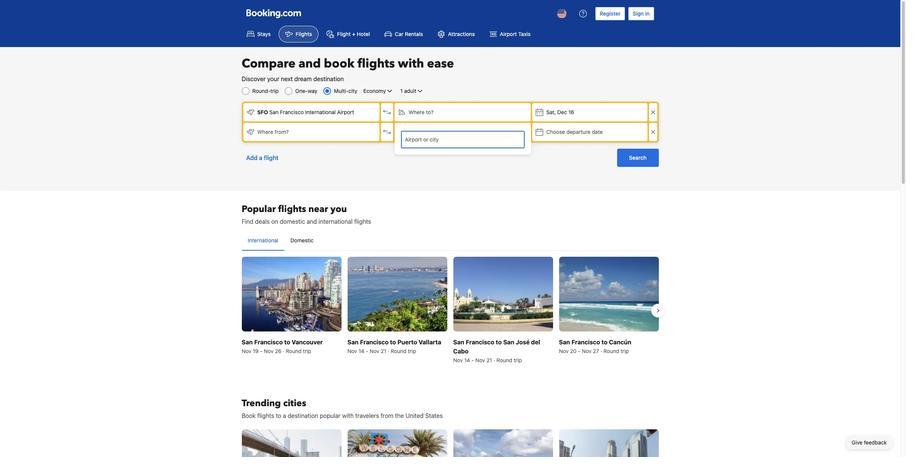 Task type: vqa. For each thing, say whether or not it's contained in the screenshot.


Task type: describe. For each thing, give the bounding box(es) containing it.
one-
[[295, 88, 308, 94]]

to inside trending cities book flights to a destination popular with travelers from the united states
[[276, 412, 281, 419]]

travelers
[[355, 412, 379, 419]]

multi-
[[334, 88, 349, 94]]

search
[[629, 154, 647, 161]]

19
[[253, 348, 259, 354]]

hotel
[[357, 31, 370, 37]]

with inside compare and book flights with ease discover your next dream destination
[[398, 55, 424, 72]]

a inside trending cities book flights to a destination popular with travelers from the united states
[[283, 412, 286, 419]]

departure
[[567, 129, 591, 135]]

sign in
[[633, 10, 650, 17]]

search button
[[617, 149, 659, 167]]

1 adult
[[400, 88, 417, 94]]

26
[[275, 348, 282, 354]]

· inside san francisco to vancouver nov 19 - nov 26 · round trip
[[283, 348, 284, 354]]

economy
[[364, 88, 386, 94]]

francisco up the from?
[[280, 109, 304, 115]]

airport taxis link
[[483, 26, 537, 42]]

international
[[319, 218, 353, 225]]

27
[[593, 348, 599, 354]]

san francisco to vancouver nov 19 - nov 26 · round trip
[[242, 339, 323, 354]]

san francisco to san josé del cabo image
[[453, 257, 553, 332]]

21 inside san francisco to san josé del cabo nov 14 - nov 21 · round trip
[[487, 357, 492, 363]]

san for san francisco to san josé del cabo
[[453, 339, 464, 346]]

trip inside san francisco to puerto vallarta nov 14 - nov 21 · round trip
[[408, 348, 416, 354]]

deals
[[255, 218, 270, 225]]

add a flight button
[[242, 149, 283, 167]]

cabo
[[453, 348, 469, 355]]

sign
[[633, 10, 644, 17]]

give feedback
[[852, 439, 887, 446]]

to for vancouver
[[284, 339, 290, 346]]

attractions link
[[431, 26, 482, 42]]

trip inside san francisco to san josé del cabo nov 14 - nov 21 · round trip
[[514, 357, 522, 363]]

one-way
[[295, 88, 317, 94]]

0 vertical spatial international
[[305, 109, 336, 115]]

to?
[[426, 109, 434, 115]]

where for where to?
[[409, 109, 425, 115]]

adult
[[404, 88, 417, 94]]

popular
[[320, 412, 341, 419]]

from?
[[275, 129, 289, 135]]

multi-city
[[334, 88, 357, 94]]

to for san
[[496, 339, 502, 346]]

· inside san francisco to cancún nov 20 - nov 27 · round trip
[[601, 348, 602, 354]]

flights
[[296, 31, 312, 37]]

sfo
[[257, 109, 268, 115]]

flight
[[264, 154, 279, 161]]

san for san francisco to puerto vallarta
[[348, 339, 359, 346]]

trending cities book flights to a destination popular with travelers from the united states
[[242, 397, 443, 419]]

round inside san francisco to vancouver nov 19 - nov 26 · round trip
[[286, 348, 302, 354]]

francisco for san francisco to san josé del cabo
[[466, 339, 495, 346]]

sat,
[[547, 109, 556, 115]]

20
[[570, 348, 577, 354]]

find
[[242, 218, 254, 225]]

trip inside san francisco to cancún nov 20 - nov 27 · round trip
[[621, 348, 629, 354]]

- inside san francisco to vancouver nov 19 - nov 26 · round trip
[[260, 348, 263, 354]]

sfo san francisco international airport
[[257, 109, 354, 115]]

where to? button
[[395, 103, 531, 121]]

discover
[[242, 75, 266, 82]]

josé
[[516, 339, 530, 346]]

cancún
[[609, 339, 632, 346]]

next
[[281, 75, 293, 82]]

san francisco to puerto vallarta nov 14 - nov 21 · round trip
[[348, 339, 441, 354]]

puerto
[[398, 339, 417, 346]]

sat, dec 16
[[547, 109, 574, 115]]

dec
[[558, 109, 567, 115]]

vancouver
[[292, 339, 323, 346]]

give feedback button
[[846, 436, 893, 449]]

round inside san francisco to san josé del cabo nov 14 - nov 21 · round trip
[[497, 357, 512, 363]]

domestic button
[[284, 231, 320, 250]]

a inside button
[[259, 154, 262, 161]]

dream
[[294, 75, 312, 82]]

round-trip
[[252, 88, 279, 94]]

the
[[395, 412, 404, 419]]

you
[[331, 203, 347, 215]]

domestic
[[291, 237, 314, 243]]

flights right international at top left
[[354, 218, 371, 225]]

san francisco to cancún nov 20 - nov 27 · round trip
[[559, 339, 632, 354]]

flight + hotel link
[[320, 26, 376, 42]]

flight
[[337, 31, 351, 37]]

- inside san francisco to cancún nov 20 - nov 27 · round trip
[[578, 348, 581, 354]]

16
[[569, 109, 574, 115]]

san for san francisco to vancouver
[[242, 339, 253, 346]]

where from?
[[257, 129, 289, 135]]

states
[[425, 412, 443, 419]]

where to?
[[409, 109, 434, 115]]

taxis
[[518, 31, 531, 37]]

del
[[531, 339, 540, 346]]

domestic
[[280, 218, 305, 225]]

14 inside san francisco to san josé del cabo nov 14 - nov 21 · round trip
[[465, 357, 470, 363]]

book
[[324, 55, 355, 72]]

register
[[600, 10, 621, 17]]

- inside san francisco to puerto vallarta nov 14 - nov 21 · round trip
[[366, 348, 368, 354]]

· inside san francisco to san josé del cabo nov 14 - nov 21 · round trip
[[494, 357, 495, 363]]

with inside trending cities book flights to a destination popular with travelers from the united states
[[342, 412, 354, 419]]

stays link
[[240, 26, 277, 42]]

from
[[381, 412, 394, 419]]

car rentals
[[395, 31, 423, 37]]

san francisco to puerto vallarta image
[[348, 257, 447, 332]]



Task type: locate. For each thing, give the bounding box(es) containing it.
san francisco to vancouver image
[[242, 257, 342, 332]]

round inside san francisco to cancún nov 20 - nov 27 · round trip
[[604, 348, 619, 354]]

0 horizontal spatial 14
[[359, 348, 364, 354]]

car rentals link
[[378, 26, 430, 42]]

1 horizontal spatial where
[[409, 109, 425, 115]]

1 vertical spatial 14
[[465, 357, 470, 363]]

0 horizontal spatial with
[[342, 412, 354, 419]]

francisco inside san francisco to cancún nov 20 - nov 27 · round trip
[[572, 339, 600, 346]]

0 horizontal spatial airport
[[337, 109, 354, 115]]

airport down "multi-city"
[[337, 109, 354, 115]]

round
[[286, 348, 302, 354], [391, 348, 407, 354], [604, 348, 619, 354], [497, 357, 512, 363]]

0 vertical spatial destination
[[313, 75, 344, 82]]

1 vertical spatial airport
[[337, 109, 354, 115]]

destination inside compare and book flights with ease discover your next dream destination
[[313, 75, 344, 82]]

san francisco to cancún image
[[559, 257, 659, 332]]

round inside san francisco to puerto vallarta nov 14 - nov 21 · round trip
[[391, 348, 407, 354]]

with
[[398, 55, 424, 72], [342, 412, 354, 419]]

francisco left puerto
[[360, 339, 389, 346]]

round-
[[252, 88, 270, 94]]

flights inside compare and book flights with ease discover your next dream destination
[[358, 55, 395, 72]]

where left the from?
[[257, 129, 273, 135]]

1 horizontal spatial international
[[305, 109, 336, 115]]

0 vertical spatial a
[[259, 154, 262, 161]]

francisco up '27'
[[572, 339, 600, 346]]

san
[[269, 109, 279, 115], [242, 339, 253, 346], [348, 339, 359, 346], [453, 339, 464, 346], [503, 339, 515, 346], [559, 339, 570, 346]]

compare
[[242, 55, 296, 72]]

tab list containing international
[[242, 231, 659, 251]]

airport left taxis
[[500, 31, 517, 37]]

international up the where from? popup button
[[305, 109, 336, 115]]

trip down your
[[270, 88, 279, 94]]

car
[[395, 31, 404, 37]]

to inside san francisco to san josé del cabo nov 14 - nov 21 · round trip
[[496, 339, 502, 346]]

booking.com logo image
[[246, 9, 301, 18], [246, 9, 301, 18]]

a down the cities
[[283, 412, 286, 419]]

1 vertical spatial destination
[[288, 412, 318, 419]]

where for where from?
[[257, 129, 273, 135]]

to left cancún
[[602, 339, 608, 346]]

21
[[381, 348, 386, 354], [487, 357, 492, 363]]

1 vertical spatial and
[[307, 218, 317, 225]]

choose departure date button
[[533, 123, 648, 141]]

1 horizontal spatial 14
[[465, 357, 470, 363]]

1 adult button
[[400, 86, 425, 96]]

with right popular
[[342, 412, 354, 419]]

destination up multi-
[[313, 75, 344, 82]]

14
[[359, 348, 364, 354], [465, 357, 470, 363]]

rentals
[[405, 31, 423, 37]]

1 vertical spatial international
[[248, 237, 278, 243]]

0 horizontal spatial where
[[257, 129, 273, 135]]

trip down josé
[[514, 357, 522, 363]]

nov
[[242, 348, 251, 354], [264, 348, 274, 354], [348, 348, 357, 354], [370, 348, 379, 354], [559, 348, 569, 354], [582, 348, 592, 354], [453, 357, 463, 363], [476, 357, 485, 363]]

francisco for san francisco to puerto vallarta
[[360, 339, 389, 346]]

destination down the cities
[[288, 412, 318, 419]]

vallarta
[[419, 339, 441, 346]]

destination
[[313, 75, 344, 82], [288, 412, 318, 419]]

where left to?
[[409, 109, 425, 115]]

city
[[349, 88, 357, 94]]

san francisco to san josé del cabo nov 14 - nov 21 · round trip
[[453, 339, 540, 363]]

0 vertical spatial 14
[[359, 348, 364, 354]]

international down deals
[[248, 237, 278, 243]]

san for san francisco to cancún
[[559, 339, 570, 346]]

san inside san francisco to puerto vallarta nov 14 - nov 21 · round trip
[[348, 339, 359, 346]]

francisco inside san francisco to san josé del cabo nov 14 - nov 21 · round trip
[[466, 339, 495, 346]]

to down trending
[[276, 412, 281, 419]]

add a flight
[[246, 154, 279, 161]]

to left josé
[[496, 339, 502, 346]]

to inside san francisco to cancún nov 20 - nov 27 · round trip
[[602, 339, 608, 346]]

and inside popular flights near you find deals on domestic and international flights
[[307, 218, 317, 225]]

ease
[[427, 55, 454, 72]]

a right add
[[259, 154, 262, 161]]

francisco up 26
[[254, 339, 283, 346]]

francisco inside san francisco to puerto vallarta nov 14 - nov 21 · round trip
[[360, 339, 389, 346]]

trending
[[242, 397, 281, 410]]

trip down cancún
[[621, 348, 629, 354]]

destination inside trending cities book flights to a destination popular with travelers from the united states
[[288, 412, 318, 419]]

flights inside trending cities book flights to a destination popular with travelers from the united states
[[257, 412, 274, 419]]

trip inside san francisco to vancouver nov 19 - nov 26 · round trip
[[303, 348, 311, 354]]

to left 'vancouver'
[[284, 339, 290, 346]]

+
[[352, 31, 356, 37]]

0 horizontal spatial 21
[[381, 348, 386, 354]]

flights down trending
[[257, 412, 274, 419]]

0 vertical spatial 21
[[381, 348, 386, 354]]

to inside san francisco to vancouver nov 19 - nov 26 · round trip
[[284, 339, 290, 346]]

0 horizontal spatial international
[[248, 237, 278, 243]]

choose departure date
[[547, 129, 603, 135]]

0 horizontal spatial a
[[259, 154, 262, 161]]

san inside san francisco to cancún nov 20 - nov 27 · round trip
[[559, 339, 570, 346]]

with up adult
[[398, 55, 424, 72]]

1 vertical spatial a
[[283, 412, 286, 419]]

a
[[259, 154, 262, 161], [283, 412, 286, 419]]

and up dream
[[299, 55, 321, 72]]

Airport or city text field
[[404, 135, 522, 144]]

stays
[[257, 31, 271, 37]]

choose
[[547, 129, 565, 135]]

united
[[406, 412, 424, 419]]

1 horizontal spatial a
[[283, 412, 286, 419]]

popular flights near you find deals on domestic and international flights
[[242, 203, 371, 225]]

to inside san francisco to puerto vallarta nov 14 - nov 21 · round trip
[[390, 339, 396, 346]]

0 vertical spatial where
[[409, 109, 425, 115]]

book
[[242, 412, 256, 419]]

flights link
[[279, 26, 319, 42]]

international inside button
[[248, 237, 278, 243]]

0 vertical spatial airport
[[500, 31, 517, 37]]

sign in link
[[628, 7, 654, 20]]

flight + hotel
[[337, 31, 370, 37]]

feedback
[[864, 439, 887, 446]]

cities
[[283, 397, 306, 410]]

francisco inside san francisco to vancouver nov 19 - nov 26 · round trip
[[254, 339, 283, 346]]

region
[[236, 254, 665, 367]]

attractions
[[448, 31, 475, 37]]

flights
[[358, 55, 395, 72], [278, 203, 306, 215], [354, 218, 371, 225], [257, 412, 274, 419]]

register link
[[595, 7, 625, 20]]

flights up economy
[[358, 55, 395, 72]]

1
[[400, 88, 403, 94]]

to for puerto
[[390, 339, 396, 346]]

· inside san francisco to puerto vallarta nov 14 - nov 21 · round trip
[[388, 348, 389, 354]]

to for cancún
[[602, 339, 608, 346]]

san inside san francisco to vancouver nov 19 - nov 26 · round trip
[[242, 339, 253, 346]]

near
[[309, 203, 328, 215]]

tab list
[[242, 231, 659, 251]]

date
[[592, 129, 603, 135]]

trip
[[270, 88, 279, 94], [303, 348, 311, 354], [408, 348, 416, 354], [621, 348, 629, 354], [514, 357, 522, 363]]

to left puerto
[[390, 339, 396, 346]]

1 vertical spatial 21
[[487, 357, 492, 363]]

1 vertical spatial where
[[257, 129, 273, 135]]

- inside san francisco to san josé del cabo nov 14 - nov 21 · round trip
[[472, 357, 474, 363]]

on
[[271, 218, 278, 225]]

1 horizontal spatial with
[[398, 55, 424, 72]]

sat, dec 16 button
[[533, 103, 648, 121]]

trip down puerto
[[408, 348, 416, 354]]

airport
[[500, 31, 517, 37], [337, 109, 354, 115]]

compare and book flights with ease discover your next dream destination
[[242, 55, 454, 82]]

21 inside san francisco to puerto vallarta nov 14 - nov 21 · round trip
[[381, 348, 386, 354]]

trip down 'vancouver'
[[303, 348, 311, 354]]

1 vertical spatial with
[[342, 412, 354, 419]]

0 vertical spatial with
[[398, 55, 424, 72]]

in
[[645, 10, 650, 17]]

14 inside san francisco to puerto vallarta nov 14 - nov 21 · round trip
[[359, 348, 364, 354]]

francisco for san francisco to vancouver
[[254, 339, 283, 346]]

your
[[267, 75, 279, 82]]

region containing san francisco to vancouver
[[236, 254, 665, 367]]

add
[[246, 154, 258, 161]]

give
[[852, 439, 863, 446]]

francisco for san francisco to cancún
[[572, 339, 600, 346]]

francisco up cabo
[[466, 339, 495, 346]]

where from? button
[[243, 123, 380, 141]]

to
[[284, 339, 290, 346], [390, 339, 396, 346], [496, 339, 502, 346], [602, 339, 608, 346], [276, 412, 281, 419]]

1 horizontal spatial airport
[[500, 31, 517, 37]]

1 horizontal spatial 21
[[487, 357, 492, 363]]

·
[[283, 348, 284, 354], [388, 348, 389, 354], [601, 348, 602, 354], [494, 357, 495, 363]]

0 vertical spatial and
[[299, 55, 321, 72]]

way
[[308, 88, 317, 94]]

international
[[305, 109, 336, 115], [248, 237, 278, 243]]

where
[[409, 109, 425, 115], [257, 129, 273, 135]]

flights up the domestic
[[278, 203, 306, 215]]

airport taxis
[[500, 31, 531, 37]]

and down near
[[307, 218, 317, 225]]

and inside compare and book flights with ease discover your next dream destination
[[299, 55, 321, 72]]



